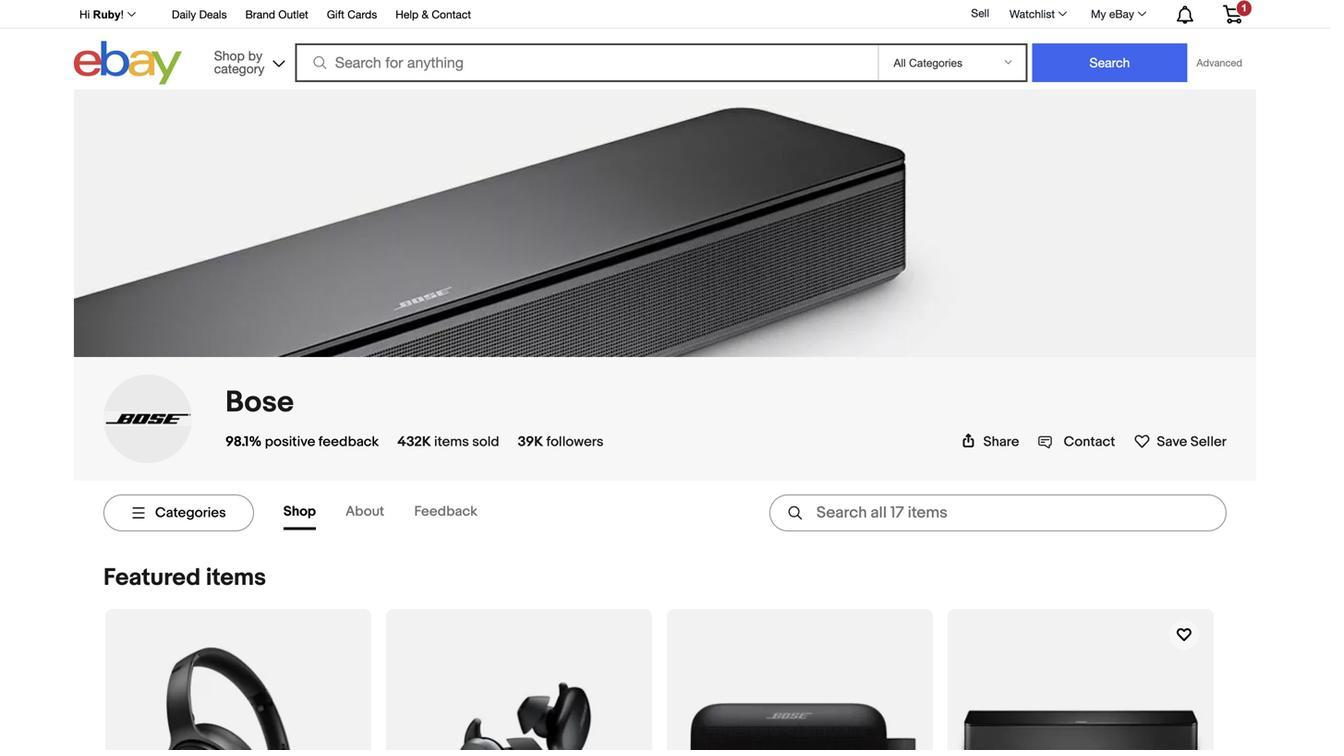Task type: locate. For each thing, give the bounding box(es) containing it.
watchlist link
[[999, 3, 1075, 25]]

432k items sold
[[397, 434, 499, 451]]

shop for shop
[[283, 504, 316, 520]]

gift cards link
[[327, 5, 377, 25]]

advanced
[[1197, 57, 1242, 69]]

0 vertical spatial contact
[[432, 8, 471, 21]]

cards
[[348, 8, 377, 21]]

0 vertical spatial shop
[[214, 48, 245, 63]]

gift cards
[[327, 8, 377, 21]]

help & contact link
[[396, 5, 471, 25]]

contact link
[[1038, 434, 1115, 451]]

1 vertical spatial shop
[[283, 504, 316, 520]]

0 horizontal spatial items
[[206, 564, 266, 593]]

shop
[[214, 48, 245, 63], [283, 504, 316, 520]]

items
[[434, 434, 469, 451], [206, 564, 266, 593]]

shop left about
[[283, 504, 316, 520]]

sell link
[[963, 7, 998, 20]]

help & contact
[[396, 8, 471, 21]]

my
[[1091, 7, 1106, 20]]

my ebay link
[[1081, 3, 1155, 25]]

tab list containing shop
[[283, 496, 507, 531]]

brand outlet
[[245, 8, 308, 21]]

contact left save
[[1064, 434, 1115, 451]]

hi
[[79, 8, 90, 21]]

shop inside shop by category
[[214, 48, 245, 63]]

tab list
[[283, 496, 507, 531]]

0 horizontal spatial contact
[[432, 8, 471, 21]]

items left sold
[[434, 434, 469, 451]]

contact
[[432, 8, 471, 21], [1064, 434, 1115, 451]]

shop by category button
[[206, 41, 289, 81]]

bose soundlink flex se bluetooth waterproof speaker, certified refurbished : quick view image
[[667, 643, 933, 751]]

outlet
[[278, 8, 308, 21]]

items for featured
[[206, 564, 266, 593]]

None submit
[[1032, 43, 1187, 82]]

1 horizontal spatial contact
[[1064, 434, 1115, 451]]

items down categories in the bottom of the page
[[206, 564, 266, 593]]

daily deals link
[[172, 5, 227, 25]]

0 vertical spatial items
[[434, 434, 469, 451]]

98.1%
[[225, 434, 262, 451]]

contact right &
[[432, 8, 471, 21]]

featured
[[103, 564, 201, 593]]

0 horizontal spatial shop
[[214, 48, 245, 63]]

featured items
[[103, 564, 266, 593]]

1
[[1241, 2, 1247, 14]]

categories button
[[103, 495, 254, 532]]

daily deals
[[172, 8, 227, 21]]

none submit inside shop by category banner
[[1032, 43, 1187, 82]]

hi ruby !
[[79, 8, 124, 21]]

1 horizontal spatial items
[[434, 434, 469, 451]]

1 vertical spatial contact
[[1064, 434, 1115, 451]]

1 horizontal spatial shop
[[283, 504, 316, 520]]

bose quietcomfort 45 noise cancelling headphones, certified refurbished : quick view image
[[105, 643, 371, 751]]

followers
[[546, 434, 604, 451]]

shop for shop by category
[[214, 48, 245, 63]]

items for 432k
[[434, 434, 469, 451]]

shop left by
[[214, 48, 245, 63]]

1 vertical spatial items
[[206, 564, 266, 593]]



Task type: vqa. For each thing, say whether or not it's contained in the screenshot.
the right It
no



Task type: describe. For each thing, give the bounding box(es) containing it.
gift
[[327, 8, 344, 21]]

deals
[[199, 8, 227, 21]]

categories
[[155, 505, 226, 522]]

39k followers
[[518, 434, 604, 451]]

432k
[[397, 434, 431, 451]]

&
[[422, 8, 429, 21]]

by
[[248, 48, 262, 63]]

help
[[396, 8, 419, 21]]

advanced link
[[1187, 44, 1252, 81]]

bose link
[[225, 385, 294, 421]]

save seller
[[1157, 434, 1227, 451]]

98.1% positive feedback
[[225, 434, 379, 451]]

brand
[[245, 8, 275, 21]]

bose quietcomfort noise cancelling bluetooth headphones, certified refurbished : quick view image
[[419, 610, 619, 751]]

feedback
[[318, 434, 379, 451]]

my ebay
[[1091, 7, 1134, 20]]

shop by category banner
[[69, 0, 1256, 90]]

category
[[214, 61, 265, 76]]

save seller button
[[1134, 433, 1227, 451]]

feedback
[[414, 504, 477, 520]]

positive
[[265, 434, 315, 451]]

sell
[[971, 7, 989, 20]]

bose
[[225, 385, 294, 421]]

ebay
[[1109, 7, 1134, 20]]

1 link
[[1212, 0, 1253, 27]]

39k
[[518, 434, 543, 451]]

sold
[[472, 434, 499, 451]]

seller
[[1190, 434, 1227, 451]]

bose solo soundbar ii home theater, certified refurbished : quick view image
[[948, 643, 1214, 751]]

shop by category
[[214, 48, 265, 76]]

share
[[983, 434, 1019, 451]]

brand outlet link
[[245, 5, 308, 25]]

share button
[[961, 434, 1019, 451]]

Search all 17 items field
[[769, 495, 1227, 532]]

watchlist
[[1010, 7, 1055, 20]]

contact inside account navigation
[[432, 8, 471, 21]]

about
[[346, 504, 384, 520]]

!
[[121, 8, 124, 21]]

account navigation
[[69, 0, 1256, 29]]

bose image
[[103, 412, 192, 427]]

Search for anything text field
[[298, 45, 874, 80]]

ruby
[[93, 8, 121, 21]]

save
[[1157, 434, 1187, 451]]

daily
[[172, 8, 196, 21]]



